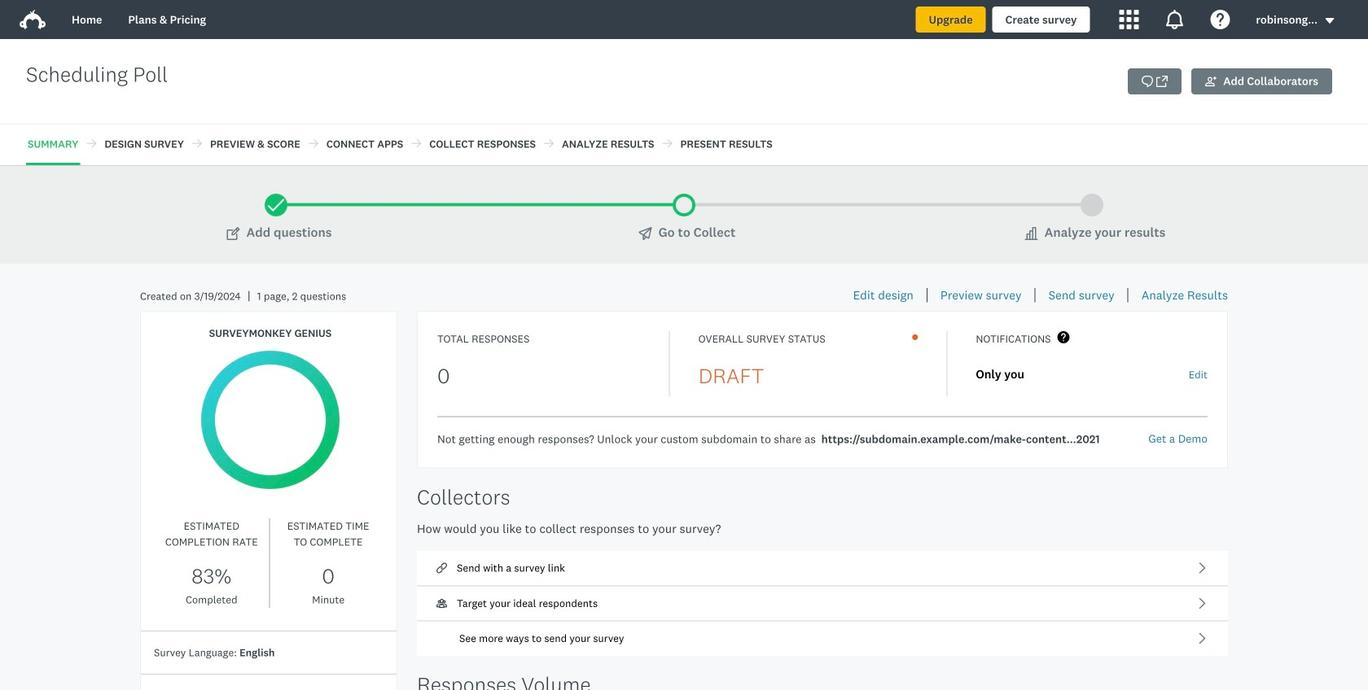 Task type: vqa. For each thing, say whether or not it's contained in the screenshot.
TextboxMultiple Icon
no



Task type: describe. For each thing, give the bounding box(es) containing it.
comment image
[[1142, 76, 1154, 87]]

chevronright image
[[1197, 633, 1209, 645]]

2 brand logo image from the top
[[20, 10, 46, 29]]

chartbarvert image
[[1026, 227, 1039, 240]]

usersgroup image
[[437, 599, 447, 609]]

pencilbox image
[[227, 227, 240, 240]]

help icon image
[[1211, 10, 1231, 29]]

link image
[[437, 564, 447, 574]]

notification center icon image
[[1166, 10, 1185, 29]]



Task type: locate. For each thing, give the bounding box(es) containing it.
1 brand logo image from the top
[[20, 7, 46, 33]]

this link opens in a new tab image
[[1157, 76, 1169, 87], [1157, 76, 1169, 87]]

chevronright image for usersgroup icon
[[1197, 598, 1209, 610]]

0 vertical spatial chevronright image
[[1197, 563, 1209, 575]]

airplane image
[[639, 227, 652, 240]]

dropdown arrow icon image
[[1325, 15, 1336, 26], [1326, 18, 1335, 24]]

brand logo image
[[20, 7, 46, 33], [20, 10, 46, 29]]

2 chevronright image from the top
[[1197, 598, 1209, 610]]

1 chevronright image from the top
[[1197, 563, 1209, 575]]

1 vertical spatial chevronright image
[[1197, 598, 1209, 610]]

chevronright image for link image
[[1197, 563, 1209, 575]]

check image
[[268, 192, 284, 218]]

products icon image
[[1120, 10, 1139, 29], [1120, 10, 1139, 29]]

chevronright image
[[1197, 563, 1209, 575], [1197, 598, 1209, 610]]



